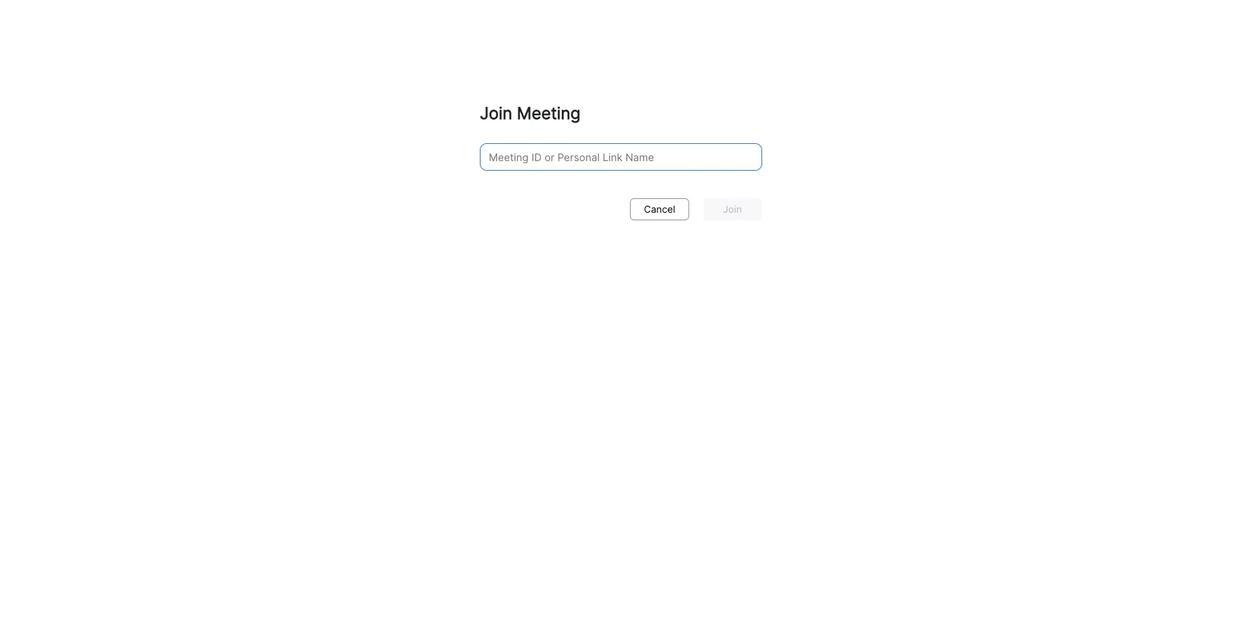 Task type: vqa. For each thing, say whether or not it's contained in the screenshot.
Team Chat button
no



Task type: locate. For each thing, give the bounding box(es) containing it.
join meeting
[[480, 103, 581, 123]]

Meeting ID or Personal Link Name text field
[[480, 143, 762, 171]]

join
[[480, 103, 512, 123]]



Task type: describe. For each thing, give the bounding box(es) containing it.
cancel
[[644, 204, 676, 215]]

cancel button
[[630, 198, 689, 220]]

meeting
[[517, 103, 581, 123]]



